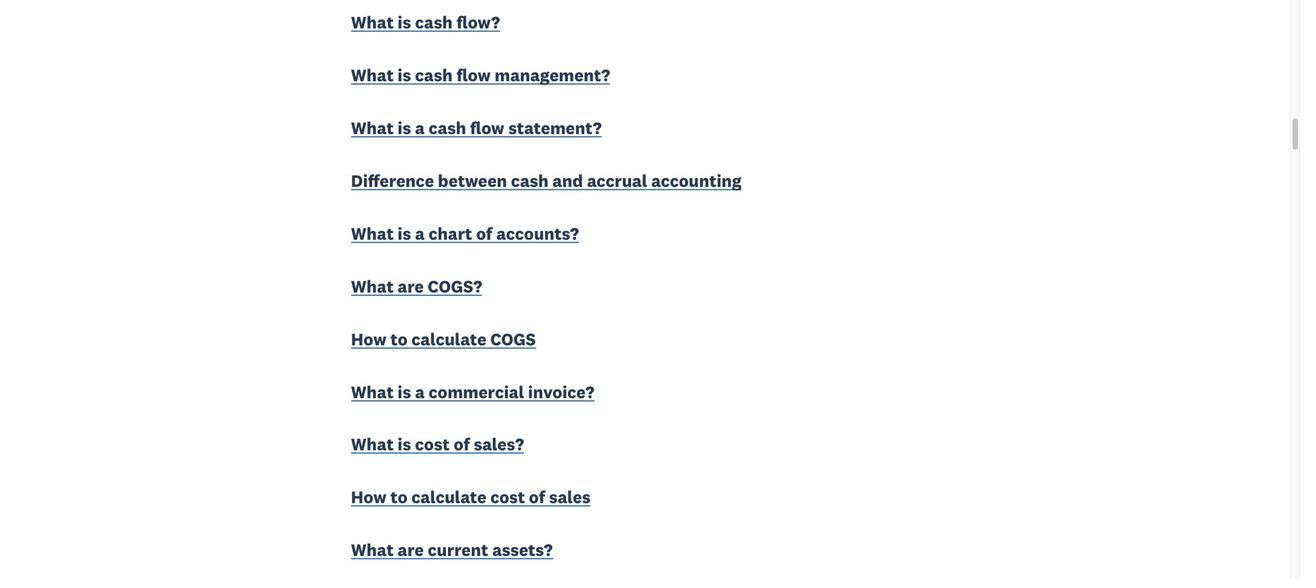 Task type: vqa. For each thing, say whether or not it's contained in the screenshot.
the 'is' associated with chart
yes



Task type: locate. For each thing, give the bounding box(es) containing it.
2 how from the top
[[351, 487, 387, 509]]

flow up what is a cash flow statement?
[[457, 65, 491, 86]]

cost down sales?
[[491, 487, 525, 509]]

0 vertical spatial of
[[476, 223, 493, 245]]

1 vertical spatial how
[[351, 487, 387, 509]]

is inside 'link'
[[398, 434, 411, 456]]

0 vertical spatial flow
[[457, 65, 491, 86]]

is for chart
[[398, 223, 411, 245]]

1 is from the top
[[398, 12, 411, 34]]

cogs?
[[428, 276, 482, 298]]

1 what from the top
[[351, 12, 394, 34]]

what for what are current assets?
[[351, 540, 394, 562]]

6 is from the top
[[398, 434, 411, 456]]

what is a commercial invoice? link
[[351, 381, 595, 406]]

to down what are cogs? link
[[391, 329, 408, 350]]

8 what from the top
[[351, 540, 394, 562]]

calculate for cost
[[412, 487, 487, 509]]

what
[[351, 12, 394, 34], [351, 65, 394, 86], [351, 117, 394, 139], [351, 223, 394, 245], [351, 276, 394, 298], [351, 382, 394, 403], [351, 434, 394, 456], [351, 540, 394, 562]]

calculate
[[412, 329, 487, 350], [412, 487, 487, 509]]

commercial
[[429, 382, 524, 403]]

a left chart
[[415, 223, 425, 245]]

and
[[553, 170, 583, 192]]

2 vertical spatial a
[[415, 382, 425, 403]]

7 what from the top
[[351, 434, 394, 456]]

what is a chart of accounts? link
[[351, 222, 579, 248]]

1 are from the top
[[398, 276, 424, 298]]

a
[[415, 117, 425, 139], [415, 223, 425, 245], [415, 382, 425, 403]]

cost up how to calculate cost of sales
[[415, 434, 450, 456]]

calculate down "what is cost of sales?" 'link'
[[412, 487, 487, 509]]

what inside 'link'
[[351, 434, 394, 456]]

difference between cash and accrual accounting link
[[351, 170, 742, 195]]

0 vertical spatial a
[[415, 117, 425, 139]]

sales?
[[474, 434, 524, 456]]

6 what from the top
[[351, 382, 394, 403]]

0 horizontal spatial cost
[[415, 434, 450, 456]]

sales
[[549, 487, 591, 509]]

cash left flow?
[[415, 12, 453, 34]]

a up what is cost of sales?
[[415, 382, 425, 403]]

difference between cash and accrual accounting
[[351, 170, 742, 192]]

cogs
[[491, 329, 536, 350]]

0 vertical spatial calculate
[[412, 329, 487, 350]]

cash up between
[[429, 117, 466, 139]]

2 a from the top
[[415, 223, 425, 245]]

1 vertical spatial cost
[[491, 487, 525, 509]]

what for what is a chart of accounts?
[[351, 223, 394, 245]]

a up difference
[[415, 117, 425, 139]]

3 is from the top
[[398, 117, 411, 139]]

what are current assets?
[[351, 540, 553, 562]]

what for what is a commercial invoice?
[[351, 382, 394, 403]]

calculate down cogs?
[[412, 329, 487, 350]]

is for cash
[[398, 117, 411, 139]]

cash for flow
[[415, 65, 453, 86]]

what for what are cogs?
[[351, 276, 394, 298]]

1 vertical spatial calculate
[[412, 487, 487, 509]]

2 is from the top
[[398, 65, 411, 86]]

what are cogs? link
[[351, 275, 482, 301]]

what for what is cost of sales?
[[351, 434, 394, 456]]

of left sales at bottom
[[529, 487, 545, 509]]

0 horizontal spatial of
[[454, 434, 470, 456]]

is for commercial
[[398, 382, 411, 403]]

1 vertical spatial a
[[415, 223, 425, 245]]

2 horizontal spatial of
[[529, 487, 545, 509]]

what is cash flow management? link
[[351, 64, 611, 90]]

5 is from the top
[[398, 382, 411, 403]]

1 vertical spatial of
[[454, 434, 470, 456]]

of inside 'link'
[[454, 434, 470, 456]]

a for cash
[[415, 117, 425, 139]]

1 a from the top
[[415, 117, 425, 139]]

cash left and
[[511, 170, 549, 192]]

flow
[[457, 65, 491, 86], [470, 117, 505, 139]]

what is a chart of accounts?
[[351, 223, 579, 245]]

5 what from the top
[[351, 276, 394, 298]]

0 vertical spatial to
[[391, 329, 408, 350]]

0 vertical spatial how
[[351, 329, 387, 350]]

cash down what is cash flow? link
[[415, 65, 453, 86]]

of right chart
[[476, 223, 493, 245]]

3 a from the top
[[415, 382, 425, 403]]

how to calculate cogs
[[351, 329, 536, 350]]

statement?
[[509, 117, 602, 139]]

assets?
[[492, 540, 553, 562]]

are left current
[[398, 540, 424, 562]]

cost
[[415, 434, 450, 456], [491, 487, 525, 509]]

1 horizontal spatial of
[[476, 223, 493, 245]]

2 vertical spatial of
[[529, 487, 545, 509]]

0 vertical spatial cost
[[415, 434, 450, 456]]

of
[[476, 223, 493, 245], [454, 434, 470, 456], [529, 487, 545, 509]]

1 calculate from the top
[[412, 329, 487, 350]]

flow down what is cash flow management? link
[[470, 117, 505, 139]]

2 calculate from the top
[[412, 487, 487, 509]]

of left sales?
[[454, 434, 470, 456]]

how to calculate cogs link
[[351, 328, 536, 354]]

to down "what is cost of sales?" 'link'
[[391, 487, 408, 509]]

is
[[398, 12, 411, 34], [398, 65, 411, 86], [398, 117, 411, 139], [398, 223, 411, 245], [398, 382, 411, 403], [398, 434, 411, 456]]

what is cash flow? link
[[351, 11, 500, 37]]

4 what from the top
[[351, 223, 394, 245]]

1 vertical spatial are
[[398, 540, 424, 562]]

a for commercial
[[415, 382, 425, 403]]

1 horizontal spatial cost
[[491, 487, 525, 509]]

2 are from the top
[[398, 540, 424, 562]]

current
[[428, 540, 489, 562]]

to
[[391, 329, 408, 350], [391, 487, 408, 509]]

cash
[[415, 12, 453, 34], [415, 65, 453, 86], [429, 117, 466, 139], [511, 170, 549, 192]]

2 to from the top
[[391, 487, 408, 509]]

are
[[398, 276, 424, 298], [398, 540, 424, 562]]

4 is from the top
[[398, 223, 411, 245]]

1 how from the top
[[351, 329, 387, 350]]

3 what from the top
[[351, 117, 394, 139]]

1 to from the top
[[391, 329, 408, 350]]

are left cogs?
[[398, 276, 424, 298]]

1 vertical spatial to
[[391, 487, 408, 509]]

0 vertical spatial are
[[398, 276, 424, 298]]

2 what from the top
[[351, 65, 394, 86]]

how
[[351, 329, 387, 350], [351, 487, 387, 509]]



Task type: describe. For each thing, give the bounding box(es) containing it.
of for cost
[[529, 487, 545, 509]]

accounts?
[[497, 223, 579, 245]]

of for chart
[[476, 223, 493, 245]]

invoice?
[[528, 382, 595, 403]]

flow?
[[457, 12, 500, 34]]

is for flow
[[398, 65, 411, 86]]

is for flow?
[[398, 12, 411, 34]]

what for what is a cash flow statement?
[[351, 117, 394, 139]]

management?
[[495, 65, 611, 86]]

chart
[[429, 223, 472, 245]]

accounting
[[651, 170, 742, 192]]

cost inside 'link'
[[415, 434, 450, 456]]

how to calculate cost of sales
[[351, 487, 591, 509]]

what is cash flow management?
[[351, 65, 611, 86]]

what are current assets? link
[[351, 539, 553, 565]]

what is cost of sales?
[[351, 434, 524, 456]]

are for current
[[398, 540, 424, 562]]

cash for and
[[511, 170, 549, 192]]

how to calculate cost of sales link
[[351, 486, 591, 512]]

what is a cash flow statement? link
[[351, 117, 602, 142]]

what for what is cash flow management?
[[351, 65, 394, 86]]

what is a cash flow statement?
[[351, 117, 602, 139]]

1 vertical spatial flow
[[470, 117, 505, 139]]

how for how to calculate cogs
[[351, 329, 387, 350]]

what for what is cash flow?
[[351, 12, 394, 34]]

a for chart
[[415, 223, 425, 245]]

between
[[438, 170, 507, 192]]

what is cash flow?
[[351, 12, 500, 34]]

calculate for cogs
[[412, 329, 487, 350]]

cash for flow?
[[415, 12, 453, 34]]

is for of
[[398, 434, 411, 456]]

are for cogs?
[[398, 276, 424, 298]]

what are cogs?
[[351, 276, 482, 298]]

to for how to calculate cogs
[[391, 329, 408, 350]]

what is cost of sales? link
[[351, 434, 524, 459]]

to for how to calculate cost of sales
[[391, 487, 408, 509]]

difference
[[351, 170, 434, 192]]

accrual
[[587, 170, 648, 192]]

what is a commercial invoice?
[[351, 382, 595, 403]]

how for how to calculate cost of sales
[[351, 487, 387, 509]]



